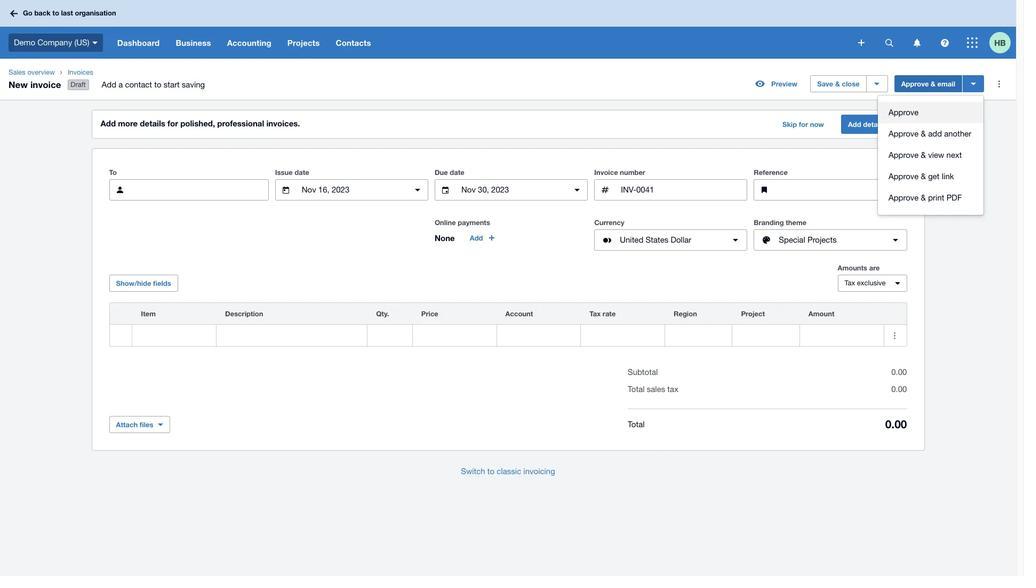 Task type: describe. For each thing, give the bounding box(es) containing it.
demo company (us)
[[14, 38, 89, 47]]

approve & view next button
[[878, 145, 984, 166]]

to inside button
[[487, 467, 495, 476]]

invoices link
[[63, 67, 213, 78]]

contact element
[[109, 179, 269, 201]]

& for close
[[835, 80, 840, 88]]

amounts
[[838, 264, 867, 272]]

Reference text field
[[779, 180, 907, 200]]

hb
[[994, 38, 1006, 47]]

details inside add details button
[[863, 120, 885, 129]]

Price field
[[413, 325, 496, 346]]

add a contact to start saving
[[102, 80, 205, 89]]

approve for approve & view next
[[889, 150, 919, 160]]

approve for approve
[[889, 108, 919, 117]]

approve & get link button
[[878, 166, 984, 187]]

To text field
[[135, 180, 268, 200]]

& for add
[[921, 129, 926, 138]]

now
[[810, 120, 824, 129]]

exclusive
[[857, 279, 886, 287]]

number
[[620, 168, 645, 177]]

projects button
[[279, 27, 328, 59]]

invoice number element
[[594, 179, 747, 201]]

saving
[[182, 80, 205, 89]]

go back to last organisation link
[[6, 4, 122, 23]]

due
[[435, 168, 448, 177]]

next
[[947, 150, 962, 160]]

to inside banner
[[52, 9, 59, 17]]

link
[[942, 172, 954, 181]]

2 vertical spatial 0.00
[[885, 418, 907, 431]]

pdf
[[947, 193, 962, 202]]

states
[[646, 235, 668, 244]]

special projects
[[779, 235, 837, 244]]

approve for approve & print pdf
[[889, 193, 919, 202]]

navigation containing dashboard
[[109, 27, 851, 59]]

0.00 for total sales tax
[[891, 385, 907, 394]]

skip
[[782, 120, 797, 129]]

approve for approve & email
[[901, 80, 929, 88]]

view
[[928, 150, 944, 160]]

more
[[118, 118, 138, 128]]

price
[[421, 309, 438, 318]]

approve & print pdf
[[889, 193, 962, 202]]

branding
[[754, 218, 784, 227]]

invoices
[[68, 68, 93, 76]]

more line item options element
[[884, 303, 907, 324]]

to
[[109, 168, 117, 177]]

approve & add another button
[[878, 123, 984, 145]]

date for issue date
[[295, 168, 309, 177]]

new
[[9, 79, 28, 90]]

show/hide fields
[[116, 279, 171, 288]]

sales overview link
[[4, 67, 59, 78]]

skip for now
[[782, 120, 824, 129]]

switch
[[461, 467, 485, 476]]

invoice number
[[594, 168, 645, 177]]

invoicing
[[523, 467, 555, 476]]

united
[[620, 235, 643, 244]]

save & close
[[817, 80, 860, 88]]

attach
[[116, 420, 138, 429]]

for inside button
[[799, 120, 808, 129]]

rate
[[603, 309, 616, 318]]

theme
[[786, 218, 807, 227]]

a
[[119, 80, 123, 89]]

draft
[[71, 81, 86, 89]]

project
[[741, 309, 765, 318]]

add more details for polished, professional invoices. status
[[92, 110, 924, 138]]

currency
[[594, 218, 624, 227]]

professional
[[217, 118, 264, 128]]

0.00 for subtotal
[[891, 368, 907, 377]]

go back to last organisation
[[23, 9, 116, 17]]

Inventory item text field
[[132, 325, 216, 346]]

Due date text field
[[460, 180, 562, 200]]

online
[[435, 218, 456, 227]]

fields
[[153, 279, 171, 288]]

approve for approve & get link
[[889, 172, 919, 181]]

invoice line item list element
[[109, 303, 907, 347]]

switch to classic invoicing button
[[452, 461, 564, 482]]

approve & email
[[901, 80, 955, 88]]

tax rate
[[590, 309, 616, 318]]

more line item options image
[[884, 325, 905, 346]]

approve & get link
[[889, 172, 954, 181]]

projects inside the projects dropdown button
[[287, 38, 320, 47]]

dashboard
[[117, 38, 160, 47]]

total sales tax
[[628, 385, 678, 394]]

demo
[[14, 38, 35, 47]]

branding theme
[[754, 218, 807, 227]]

dashboard link
[[109, 27, 168, 59]]

files
[[140, 420, 153, 429]]

total for total
[[628, 420, 645, 429]]

amount
[[809, 309, 834, 318]]

sales
[[647, 385, 665, 394]]

add
[[928, 129, 942, 138]]

business button
[[168, 27, 219, 59]]

Issue date text field
[[301, 180, 403, 200]]

account
[[505, 309, 533, 318]]

get
[[928, 172, 940, 181]]

Invoice number text field
[[620, 180, 747, 200]]

classic
[[497, 467, 521, 476]]

united states dollar
[[620, 235, 691, 244]]

tax
[[667, 385, 678, 394]]

approve for approve & add another
[[889, 129, 919, 138]]



Task type: locate. For each thing, give the bounding box(es) containing it.
1 vertical spatial 0.00
[[891, 385, 907, 394]]

& inside button
[[921, 129, 926, 138]]

1 horizontal spatial to
[[154, 80, 161, 89]]

organisation
[[75, 9, 116, 17]]

more invoice options image
[[988, 73, 1010, 94]]

sales
[[9, 68, 25, 76]]

projects left contacts
[[287, 38, 320, 47]]

approve left email
[[901, 80, 929, 88]]

another
[[944, 129, 971, 138]]

add for add a contact to start saving
[[102, 80, 116, 89]]

& for email
[[931, 80, 936, 88]]

projects right special
[[808, 235, 837, 244]]

contacts button
[[328, 27, 379, 59]]

more date options image
[[407, 179, 428, 201]]

preview button
[[749, 75, 804, 92]]

due date
[[435, 168, 464, 177]]

payments
[[458, 218, 490, 227]]

& left email
[[931, 80, 936, 88]]

0 horizontal spatial for
[[167, 118, 178, 128]]

demo company (us) button
[[0, 27, 109, 59]]

1 total from the top
[[628, 385, 645, 394]]

close
[[842, 80, 860, 88]]

email
[[937, 80, 955, 88]]

approve left the get
[[889, 172, 919, 181]]

add right now
[[848, 120, 861, 129]]

description
[[225, 309, 263, 318]]

special projects button
[[754, 229, 907, 251]]

polished,
[[180, 118, 215, 128]]

add more details for polished, professional invoices.
[[101, 118, 300, 128]]

back
[[34, 9, 51, 17]]

tax for tax rate
[[590, 309, 601, 318]]

for
[[167, 118, 178, 128], [799, 120, 808, 129]]

& left print
[[921, 193, 926, 202]]

go
[[23, 9, 32, 17]]

2 vertical spatial to
[[487, 467, 495, 476]]

special
[[779, 235, 805, 244]]

for left now
[[799, 120, 808, 129]]

add for add
[[470, 234, 483, 242]]

approve & email button
[[894, 75, 962, 92]]

contact
[[125, 80, 152, 89]]

tax for tax exclusive
[[845, 279, 855, 287]]

& for view
[[921, 150, 926, 160]]

list box
[[878, 96, 984, 215]]

0 horizontal spatial projects
[[287, 38, 320, 47]]

2 total from the top
[[628, 420, 645, 429]]

projects inside the special projects popup button
[[808, 235, 837, 244]]

2 date from the left
[[450, 168, 464, 177]]

1 vertical spatial tax
[[590, 309, 601, 318]]

1 horizontal spatial details
[[863, 120, 885, 129]]

invoice
[[30, 79, 61, 90]]

None field
[[132, 325, 216, 346]]

issue date
[[275, 168, 309, 177]]

1 vertical spatial projects
[[808, 235, 837, 244]]

0 horizontal spatial details
[[140, 118, 165, 128]]

svg image
[[10, 10, 18, 17], [885, 39, 893, 47], [913, 39, 920, 47], [941, 39, 949, 47], [858, 39, 865, 46], [92, 41, 97, 44]]

1 horizontal spatial for
[[799, 120, 808, 129]]

date for due date
[[450, 168, 464, 177]]

1 horizontal spatial projects
[[808, 235, 837, 244]]

overview
[[27, 68, 55, 76]]

print
[[928, 193, 944, 202]]

online payments
[[435, 218, 490, 227]]

save
[[817, 80, 833, 88]]

0 vertical spatial to
[[52, 9, 59, 17]]

& left add
[[921, 129, 926, 138]]

show/hide
[[116, 279, 151, 288]]

are
[[869, 264, 880, 272]]

add details button
[[841, 115, 892, 134]]

1 vertical spatial total
[[628, 420, 645, 429]]

total down subtotal
[[628, 385, 645, 394]]

approve down approve & get link
[[889, 193, 919, 202]]

group
[[878, 96, 984, 215]]

0 vertical spatial projects
[[287, 38, 320, 47]]

& for print
[[921, 193, 926, 202]]

Amount field
[[800, 325, 884, 346]]

date right the 'issue'
[[295, 168, 309, 177]]

approve up the approve & add another
[[889, 108, 919, 117]]

accounting button
[[219, 27, 279, 59]]

hb button
[[989, 27, 1016, 59]]

invoices.
[[266, 118, 300, 128]]

add down payments
[[470, 234, 483, 242]]

approve up approve & view next
[[889, 129, 919, 138]]

0 horizontal spatial date
[[295, 168, 309, 177]]

to left start
[[154, 80, 161, 89]]

dollar
[[671, 235, 691, 244]]

date
[[295, 168, 309, 177], [450, 168, 464, 177]]

0 horizontal spatial tax
[[590, 309, 601, 318]]

1 vertical spatial to
[[154, 80, 161, 89]]

item
[[141, 309, 156, 318]]

qty.
[[376, 309, 389, 318]]

contacts
[[336, 38, 371, 47]]

switch to classic invoicing
[[461, 467, 555, 476]]

tax inside popup button
[[845, 279, 855, 287]]

invoice
[[594, 168, 618, 177]]

accounting
[[227, 38, 271, 47]]

subtotal
[[628, 368, 658, 377]]

approve up approve & get link
[[889, 150, 919, 160]]

&
[[835, 80, 840, 88], [931, 80, 936, 88], [921, 129, 926, 138], [921, 150, 926, 160], [921, 172, 926, 181], [921, 193, 926, 202]]

add for add more details for polished, professional invoices.
[[101, 118, 116, 128]]

approve inside button
[[889, 129, 919, 138]]

more date options image
[[567, 179, 588, 201]]

group containing approve
[[878, 96, 984, 215]]

approve & add another
[[889, 129, 971, 138]]

to left last
[[52, 9, 59, 17]]

total for total sales tax
[[628, 385, 645, 394]]

business
[[176, 38, 211, 47]]

sales overview
[[9, 68, 55, 76]]

approve & view next
[[889, 150, 962, 160]]

1 date from the left
[[295, 168, 309, 177]]

tax exclusive
[[845, 279, 886, 287]]

amounts are
[[838, 264, 880, 272]]

svg image inside demo company (us) popup button
[[92, 41, 97, 44]]

svg image inside the go back to last organisation link
[[10, 10, 18, 17]]

add
[[102, 80, 116, 89], [101, 118, 116, 128], [848, 120, 861, 129], [470, 234, 483, 242]]

region
[[674, 309, 697, 318]]

date right due
[[450, 168, 464, 177]]

show/hide fields button
[[109, 275, 178, 292]]

total down total sales tax
[[628, 420, 645, 429]]

tax exclusive button
[[838, 275, 907, 292]]

reference
[[754, 168, 788, 177]]

(us)
[[74, 38, 89, 47]]

0.00
[[891, 368, 907, 377], [891, 385, 907, 394], [885, 418, 907, 431]]

0 vertical spatial 0.00
[[891, 368, 907, 377]]

approve button
[[878, 102, 984, 123]]

tax left rate
[[590, 309, 601, 318]]

0 vertical spatial total
[[628, 385, 645, 394]]

add left a
[[102, 80, 116, 89]]

to right switch
[[487, 467, 495, 476]]

add left more
[[101, 118, 116, 128]]

skip for now button
[[776, 116, 830, 133]]

0 vertical spatial tax
[[845, 279, 855, 287]]

& left the get
[[921, 172, 926, 181]]

navigation
[[109, 27, 851, 59]]

1 horizontal spatial tax
[[845, 279, 855, 287]]

tax down the amounts
[[845, 279, 855, 287]]

for left polished,
[[167, 118, 178, 128]]

svg image
[[967, 37, 978, 48]]

& right save
[[835, 80, 840, 88]]

attach files
[[116, 420, 153, 429]]

banner
[[0, 0, 1016, 59]]

add button
[[463, 229, 502, 246]]

start
[[164, 80, 180, 89]]

& for get
[[921, 172, 926, 181]]

company
[[37, 38, 72, 47]]

1 horizontal spatial date
[[450, 168, 464, 177]]

2 horizontal spatial to
[[487, 467, 495, 476]]

add for add details
[[848, 120, 861, 129]]

list box containing approve
[[878, 96, 984, 215]]

0 horizontal spatial to
[[52, 9, 59, 17]]

tax inside invoice line item list element
[[590, 309, 601, 318]]

last
[[61, 9, 73, 17]]

approve inside button
[[889, 108, 919, 117]]

projects
[[287, 38, 320, 47], [808, 235, 837, 244]]

& left view
[[921, 150, 926, 160]]

banner containing hb
[[0, 0, 1016, 59]]

none
[[435, 233, 455, 243]]



Task type: vqa. For each thing, say whether or not it's contained in the screenshot.
Projects Icon
no



